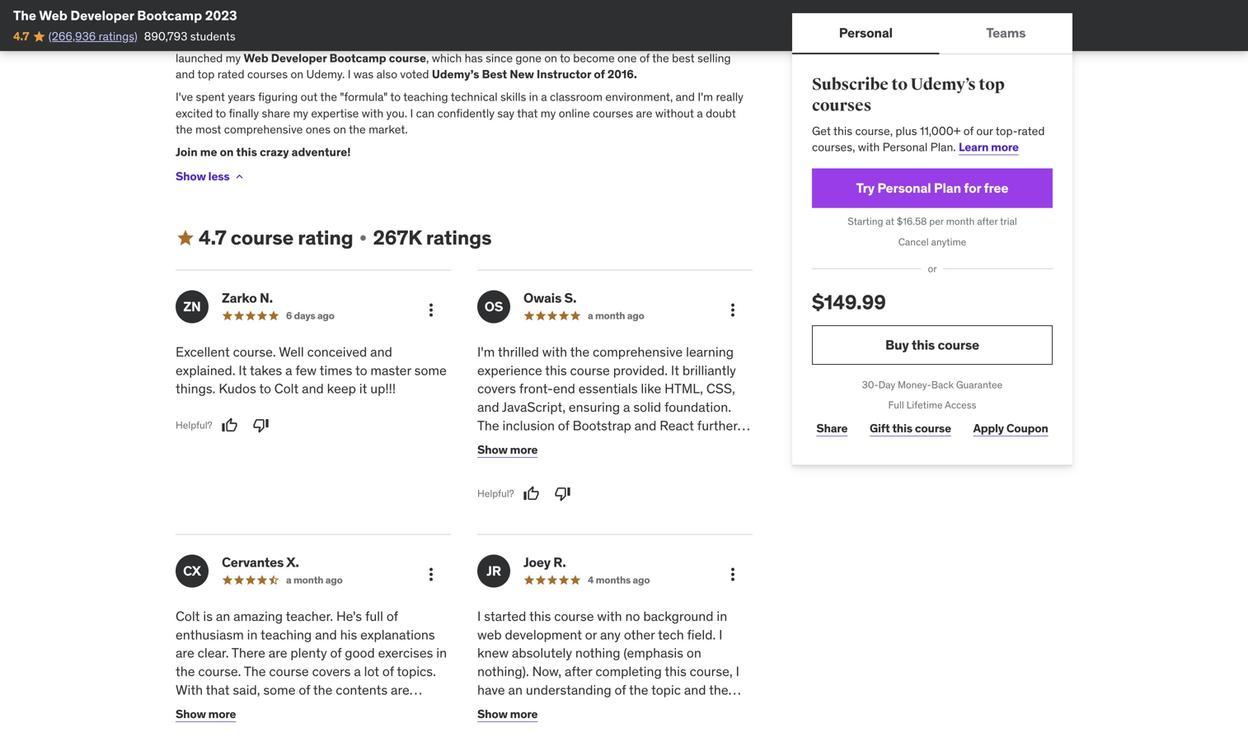 Task type: vqa. For each thing, say whether or not it's contained in the screenshot.
"this"
yes



Task type: describe. For each thing, give the bounding box(es) containing it.
ago for with
[[633, 574, 650, 587]]

since inside i've since focused my time on bringing my classroom teaching experience to an online environment. in 2016 i launched my
[[196, 35, 223, 49]]

experience inside 'i'm thrilled with the comprehensive learning experience this course provided. it brilliantly covers front-end essentials like html, css, and javascript, ensuring a solid foundation. the inclusion of bootstrap and react further enriched my skills, offering practical insights into modern web development.'
[[477, 362, 542, 379]]

of right lot
[[382, 664, 394, 681]]

of up when
[[299, 682, 310, 699]]

ago for teacher.
[[325, 574, 343, 587]]

colt inside colt is an amazing teacher. he's full of enthusiasm in teaching and his explanations are clear. there are plenty of good exercises in the course.  the course covers a lot of topics. with that said, some of the contents are outdated especially when it comes to using third party tools and packages.
[[176, 608, 200, 625]]

1 vertical spatial students
[[190, 29, 236, 44]]

the down excited
[[176, 122, 193, 137]]

and inside i've spent years figuring out the "formula" to teaching technical skills in a classroom environment, and i'm really excited to finally share my expertise with you. i can confidently say that my online courses are without a doubt the most comprehensive ones on the market. join me on this crazy adventure!
[[676, 90, 695, 104]]

online inside i've since focused my time on bringing my classroom teaching experience to an online environment. in 2016 i launched my
[[584, 35, 615, 49]]

personal inside personal button
[[839, 24, 893, 41]]

course. inside excellent course. well conceived and explained. it takes a few times to master some things. kudos to colt and keep it up!!!
[[233, 344, 276, 361]]

to inside , which has since gone on to become one of the best selling and top rated courses on udemy. i was also voted
[[560, 51, 571, 66]]

0 vertical spatial developer
[[70, 7, 134, 24]]

development inside the on the web development team where i got to reach thousands of students daily.
[[452, 0, 519, 10]]

front-
[[519, 381, 553, 398]]

i inside i've spent years figuring out the "formula" to teaching technical skills in a classroom environment, and i'm really excited to finally share my expertise with you. i can confidently say that my online courses are without a doubt the most comprehensive ones on the market. join me on this crazy adventure!
[[410, 106, 413, 121]]

buy this course button
[[812, 326, 1053, 365]]

web inside the on the web development team where i got to reach thousands of students daily.
[[427, 0, 449, 10]]

on inside the i started this course with no background in web development or any other tech field. i knew absolutely nothing (emphasis on nothing). now, after completing this course, i have an understanding of the topic and the foundation to grow further. before starting, i knew that i wanted to code but i didn't know where to start. i thought the only
[[687, 645, 702, 662]]

learn
[[959, 140, 989, 155]]

in right exercises
[[436, 645, 447, 662]]

personal inside try personal plan for free link
[[878, 180, 931, 197]]

on down 'expertise'
[[333, 122, 346, 137]]

since inside , which has since gone on to become one of the best selling and top rated courses on udemy. i was also voted
[[486, 51, 513, 66]]

money-
[[898, 379, 932, 392]]

this inside $149.99 buy this course
[[912, 337, 935, 354]]

this inside get this course, plus 11,000+ of our top-rated courses, with personal plan.
[[834, 124, 853, 138]]

which
[[432, 51, 462, 66]]

brilliantly
[[683, 362, 736, 379]]

0 horizontal spatial udemy's
[[432, 67, 479, 82]]

or inside the i started this course with no background in web development or any other tech field. i knew absolutely nothing (emphasis on nothing). now, after completing this course, i have an understanding of the topic and the foundation to grow further. before starting, i knew that i wanted to code but i didn't know where to start. i thought the only
[[585, 627, 597, 644]]

the down 'expertise'
[[349, 122, 366, 137]]

it inside 'i'm thrilled with the comprehensive learning experience this course provided. it brilliantly covers front-end essentials like html, css, and javascript, ensuring a solid foundation. the inclusion of bootstrap and react further enriched my skills, offering practical insights into modern web development.'
[[671, 362, 679, 379]]

covers inside colt is an amazing teacher. he's full of enthusiasm in teaching and his explanations are clear. there are plenty of good exercises in the course.  the course covers a lot of topics. with that said, some of the contents are outdated especially when it comes to using third party tools and packages.
[[312, 664, 351, 681]]

some inside colt is an amazing teacher. he's full of enthusiasm in teaching and his explanations are clear. there are plenty of good exercises in the course.  the course covers a lot of topics. with that said, some of the contents are outdated especially when it comes to using third party tools and packages.
[[263, 682, 296, 699]]

4.7 course rating
[[199, 226, 353, 250]]

on right the me
[[220, 145, 234, 160]]

267k
[[373, 226, 422, 250]]

conceived
[[307, 344, 367, 361]]

apply coupon button
[[969, 413, 1053, 446]]

$16.58
[[897, 215, 927, 228]]

daily.
[[224, 12, 250, 27]]

of down 'become'
[[594, 67, 605, 82]]

1 horizontal spatial web
[[244, 51, 269, 66]]

0 vertical spatial bootcamp
[[137, 7, 202, 24]]

development inside the i started this course with no background in web development or any other tech field. i knew absolutely nothing (emphasis on nothing). now, after completing this course, i have an understanding of the topic and the foundation to grow further. before starting, i knew that i wanted to code but i didn't know where to start. i thought the only
[[505, 627, 582, 644]]

an inside colt is an amazing teacher. he's full of enthusiasm in teaching and his explanations are clear. there are plenty of good exercises in the course.  the course covers a lot of topics. with that said, some of the contents are outdated especially when it comes to using third party tools and packages.
[[216, 608, 230, 625]]

buy
[[886, 337, 909, 354]]

1 horizontal spatial or
[[928, 263, 937, 275]]

day
[[879, 379, 896, 392]]

courses inside , which has since gone on to become one of the best selling and top rated courses on udemy. i was also voted
[[247, 67, 288, 82]]

free
[[984, 180, 1009, 197]]

apply
[[973, 421, 1004, 436]]

experience inside i've since focused my time on bringing my classroom teaching experience to an online environment. in 2016 i launched my
[[496, 35, 553, 49]]

trial
[[1000, 215, 1017, 228]]

my down udemy's best new instructor of 2016. at the top of the page
[[541, 106, 556, 121]]

owais s.
[[524, 290, 577, 307]]

without
[[655, 106, 694, 121]]

try personal plan for free
[[856, 180, 1009, 197]]

plan.
[[931, 140, 956, 155]]

to inside subscribe to udemy's top courses
[[892, 75, 908, 95]]

os
[[485, 298, 503, 315]]

html,
[[665, 381, 703, 398]]

cervantes
[[222, 554, 284, 571]]

(266,936
[[48, 29, 96, 44]]

i inside i've since focused my time on bringing my classroom teaching experience to an online environment. in 2016 i launched my
[[729, 35, 732, 49]]

30-
[[862, 379, 879, 392]]

teaching inside colt is an amazing teacher. he's full of enthusiasm in teaching and his explanations are clear. there are plenty of good exercises in the course.  the course covers a lot of topics. with that said, some of the contents are outdated especially when it comes to using third party tools and packages.
[[261, 627, 312, 644]]

to inside the on the web development team where i got to reach thousands of students daily.
[[611, 0, 621, 10]]

courses inside subscribe to udemy's top courses
[[812, 96, 872, 116]]

technical
[[451, 90, 498, 104]]

instructor
[[537, 67, 591, 82]]

this inside i've spent years figuring out the "formula" to teaching technical skills in a classroom environment, and i'm really excited to finally share my expertise with you. i can confidently say that my online courses are without a doubt the most comprehensive ones on the market. join me on this crazy adventure!
[[236, 145, 257, 160]]

share
[[817, 421, 848, 436]]

try
[[856, 180, 875, 197]]

join
[[176, 145, 198, 160]]

cancel
[[899, 236, 929, 248]]

solid
[[634, 399, 661, 416]]

comprehensive inside 'i'm thrilled with the comprehensive learning experience this course provided. it brilliantly covers front-end essentials like html, css, and javascript, ensuring a solid foundation. the inclusion of bootstrap and react further enriched my skills, offering practical insights into modern web development.'
[[593, 344, 683, 361]]

bootstrap
[[573, 418, 631, 435]]

an inside i've since focused my time on bringing my classroom teaching experience to an online environment. in 2016 i launched my
[[569, 35, 581, 49]]

with inside the i started this course with no background in web development or any other tech field. i knew absolutely nothing (emphasis on nothing). now, after completing this course, i have an understanding of the topic and the foundation to grow further. before starting, i knew that i wanted to code but i didn't know where to start. i thought the only
[[597, 608, 622, 625]]

subscribe
[[812, 75, 889, 95]]

2 knew from the top
[[477, 719, 509, 736]]

know
[[705, 719, 737, 736]]

like
[[641, 381, 662, 398]]

this right gift
[[892, 421, 913, 436]]

nothing
[[575, 645, 621, 662]]

my down focused
[[226, 51, 241, 66]]

lifetime
[[907, 399, 943, 412]]

are left the clear. on the left of page
[[176, 645, 194, 662]]

helpful? for mark review by zarko n. as helpful icon
[[176, 419, 212, 432]]

skills,
[[553, 436, 586, 453]]

the inside the on the web development team where i got to reach thousands of students daily.
[[408, 0, 425, 10]]

joey
[[524, 554, 551, 571]]

one
[[618, 51, 637, 66]]

my left time
[[270, 35, 285, 49]]

0 horizontal spatial web
[[39, 7, 67, 24]]

890,793 students
[[144, 29, 236, 44]]

2023
[[205, 7, 237, 24]]

1 vertical spatial bootcamp
[[329, 51, 386, 66]]

and left his
[[315, 627, 337, 644]]

market.
[[369, 122, 408, 137]]

exercises
[[378, 645, 433, 662]]

and down 'few'
[[302, 381, 324, 398]]

was
[[354, 67, 374, 82]]

course inside 'i'm thrilled with the comprehensive learning experience this course provided. it brilliantly covers front-end essentials like html, css, and javascript, ensuring a solid foundation. the inclusion of bootstrap and react further enriched my skills, offering practical insights into modern web development.'
[[570, 362, 610, 379]]

ago for comprehensive
[[627, 310, 644, 322]]

gift this course link
[[865, 413, 956, 446]]

of inside get this course, plus 11,000+ of our top-rated courses, with personal plan.
[[964, 124, 974, 138]]

development.
[[580, 455, 660, 471]]

more down top-
[[991, 140, 1019, 155]]

rated inside get this course, plus 11,000+ of our top-rated courses, with personal plan.
[[1018, 124, 1045, 138]]

and inside the i started this course with no background in web development or any other tech field. i knew absolutely nothing (emphasis on nothing). now, after completing this course, i have an understanding of the topic and the foundation to grow further. before starting, i knew that i wanted to code but i didn't know where to start. i thought the only
[[684, 682, 706, 699]]

doubt
[[706, 106, 736, 121]]

additional actions for review by joey r. image
[[723, 565, 743, 585]]

comprehensive inside i've spent years figuring out the "formula" to teaching technical skills in a classroom environment, and i'm really excited to finally share my expertise with you. i can confidently say that my online courses are without a doubt the most comprehensive ones on the market. join me on this crazy adventure!
[[224, 122, 303, 137]]

and down solid
[[635, 418, 657, 435]]

years
[[228, 90, 255, 104]]

our
[[977, 124, 993, 138]]

classroom inside i've since focused my time on bringing my classroom teaching experience to an online environment. in 2016 i launched my
[[393, 35, 446, 49]]

with
[[176, 682, 203, 699]]

1 vertical spatial developer
[[271, 51, 327, 66]]

nothing).
[[477, 664, 529, 681]]

course inside $149.99 buy this course
[[938, 337, 980, 354]]

a month ago for x.
[[286, 574, 343, 587]]

more for i'm thrilled with the comprehensive learning experience this course provided. it brilliantly covers front-end essentials like html, css, and javascript, ensuring a solid foundation. the inclusion of bootstrap and react further enriched my skills, offering practical insights into modern web development.
[[510, 443, 538, 458]]

the up when
[[313, 682, 333, 699]]

this right started
[[529, 608, 551, 625]]

javascript,
[[502, 399, 566, 416]]

personal button
[[792, 13, 940, 53]]

xsmall image inside show less 'button'
[[233, 170, 246, 184]]

topic
[[651, 682, 681, 699]]

my inside 'i'm thrilled with the comprehensive learning experience this course provided. it brilliantly covers front-end essentials like html, css, and javascript, ensuring a solid foundation. the inclusion of bootstrap and react further enriched my skills, offering practical insights into modern web development.'
[[532, 436, 550, 453]]

comes
[[340, 701, 379, 718]]

said,
[[233, 682, 260, 699]]

rating
[[298, 226, 353, 250]]

web developer bootcamp course
[[244, 51, 426, 66]]

starting,
[[681, 701, 730, 718]]

a down x.
[[286, 574, 291, 587]]

gone
[[516, 51, 542, 66]]

cx
[[183, 563, 201, 580]]

udemy's inside subscribe to udemy's top courses
[[911, 75, 976, 95]]

the up 'expertise'
[[320, 90, 337, 104]]

days
[[294, 310, 315, 322]]

890,793
[[144, 29, 188, 44]]

an inside the i started this course with no background in web development or any other tech field. i knew absolutely nothing (emphasis on nothing). now, after completing this course, i have an understanding of the topic and the foundation to grow further. before starting, i knew that i wanted to code but i didn't know where to start. i thought the only
[[508, 682, 523, 699]]

code
[[607, 719, 636, 736]]

in up the there
[[247, 627, 258, 644]]

udemy.
[[306, 67, 345, 82]]

thrilled
[[498, 344, 539, 361]]

course, inside get this course, plus 11,000+ of our top-rated courses, with personal plan.
[[855, 124, 893, 138]]

courses inside i've spent years figuring out the "formula" to teaching technical skills in a classroom environment, and i'm really excited to finally share my expertise with you. i can confidently say that my online courses are without a doubt the most comprehensive ones on the market. join me on this crazy adventure!
[[593, 106, 633, 121]]

course down lifetime at the right of the page
[[915, 421, 951, 436]]

and down especially
[[272, 719, 294, 736]]

show for i'm thrilled with the comprehensive learning experience this course provided. it brilliantly covers front-end essentials like html, css, and javascript, ensuring a solid foundation. the inclusion of bootstrap and react further enriched my skills, offering practical insights into modern web development.
[[477, 443, 508, 458]]

students inside the on the web development team where i got to reach thousands of students daily.
[[176, 12, 221, 27]]

are inside i've spent years figuring out the "formula" to teaching technical skills in a classroom environment, and i'm really excited to finally share my expertise with you. i can confidently say that my online courses are without a doubt the most comprehensive ones on the market. join me on this crazy adventure!
[[636, 106, 653, 121]]

my down out
[[293, 106, 308, 121]]

helpful? for "mark review by owais s. as helpful" icon
[[477, 488, 514, 500]]

out
[[301, 90, 318, 104]]

outdated
[[176, 701, 229, 718]]

third
[[176, 719, 203, 736]]

tools
[[240, 719, 269, 736]]

a down udemy's best new instructor of 2016. at the top of the page
[[541, 90, 547, 104]]

with inside i've spent years figuring out the "formula" to teaching technical skills in a classroom environment, and i'm really excited to finally share my expertise with you. i can confidently say that my online courses are without a doubt the most comprehensive ones on the market. join me on this crazy adventure!
[[362, 106, 384, 121]]

become
[[573, 51, 615, 66]]

additional actions for review by cervantes x. image
[[421, 565, 441, 585]]

medium image
[[176, 228, 195, 248]]

of inside the on the web development team where i got to reach thousands of students daily.
[[712, 0, 722, 10]]

it inside colt is an amazing teacher. he's full of enthusiasm in teaching and his explanations are clear. there are plenty of good exercises in the course.  the course covers a lot of topics. with that said, some of the contents are outdated especially when it comes to using third party tools and packages.
[[328, 701, 336, 718]]

show inside 'button'
[[176, 169, 206, 184]]

zarko n.
[[222, 290, 273, 307]]

a left doubt
[[697, 106, 703, 121]]

course, inside the i started this course with no background in web development or any other tech field. i knew absolutely nothing (emphasis on nothing). now, after completing this course, i have an understanding of the topic and the foundation to grow further. before starting, i knew that i wanted to code but i didn't know where to start. i thought the only
[[690, 664, 733, 681]]

are up using
[[391, 682, 410, 699]]

get this course, plus 11,000+ of our top-rated courses, with personal plan.
[[812, 124, 1045, 155]]

the up with
[[176, 664, 195, 681]]

top inside , which has since gone on to become one of the best selling and top rated courses on udemy. i was also voted
[[197, 67, 215, 82]]

to inside i've since focused my time on bringing my classroom teaching experience to an online environment. in 2016 i launched my
[[555, 35, 566, 49]]

x.
[[286, 554, 299, 571]]

of down his
[[330, 645, 342, 662]]

ones
[[306, 122, 331, 137]]

course up voted
[[389, 51, 426, 66]]

on inside i've since focused my time on bringing my classroom teaching experience to an online environment. in 2016 i launched my
[[314, 35, 327, 49]]

courses,
[[812, 140, 855, 155]]

starting at $16.58 per month after trial cancel anytime
[[848, 215, 1017, 248]]

zn
[[183, 298, 201, 315]]

the up starting,
[[709, 682, 729, 699]]

foundation.
[[665, 399, 731, 416]]

show for i started this course with no background in web development or any other tech field. i knew absolutely nothing (emphasis on nothing). now, after completing this course, i have an understanding of the topic and the foundation to grow further. before starting, i knew that i wanted to code but i didn't know where to start. i thought the only 
[[477, 707, 508, 722]]

of right full on the bottom left of the page
[[387, 608, 398, 625]]

$149.99 buy this course
[[812, 290, 980, 354]]

udemy's best new instructor of 2016.
[[432, 67, 637, 82]]

have
[[477, 682, 505, 699]]

best
[[672, 51, 695, 66]]

excellent course. well conceived and explained. it takes a few times to master some things. kudos to colt and keep it up!!!
[[176, 344, 447, 398]]

before
[[638, 701, 678, 718]]

4.7 for 4.7
[[13, 29, 29, 44]]

it inside excellent course. well conceived and explained. it takes a few times to master some things. kudos to colt and keep it up!!!
[[359, 381, 367, 398]]

course inside the i started this course with no background in web development or any other tech field. i knew absolutely nothing (emphasis on nothing). now, after completing this course, i have an understanding of the topic and the foundation to grow further. before starting, i knew that i wanted to code but i didn't know where to start. i thought the only
[[554, 608, 594, 625]]

in
[[688, 35, 698, 49]]

reach
[[624, 0, 653, 10]]

this inside 'i'm thrilled with the comprehensive learning experience this course provided. it brilliantly covers front-end essentials like html, css, and javascript, ensuring a solid foundation. the inclusion of bootstrap and react further enriched my skills, offering practical insights into modern web development.'
[[545, 362, 567, 379]]

confidently
[[437, 106, 495, 121]]

on up 'instructor'
[[544, 51, 557, 66]]



Task type: locate. For each thing, give the bounding box(es) containing it.
0 vertical spatial rated
[[217, 67, 245, 82]]

0 vertical spatial web
[[427, 0, 449, 10]]

practical
[[637, 436, 688, 453]]

courses down environment,
[[593, 106, 633, 121]]

0 horizontal spatial 4.7
[[13, 29, 29, 44]]

personal up $16.58
[[878, 180, 931, 197]]

show more for i started this course with no background in web development or any other tech field. i knew absolutely nothing (emphasis on nothing). now, after completing this course, i have an understanding of the topic and the foundation to grow further. before starting, i knew that i wanted to code but i didn't know where to start. i thought the only 
[[477, 707, 538, 722]]

course, left plus
[[855, 124, 893, 138]]

1 vertical spatial an
[[216, 608, 230, 625]]

0 vertical spatial knew
[[477, 645, 509, 662]]

ago up the he's
[[325, 574, 343, 587]]

2 vertical spatial web
[[477, 627, 502, 644]]

course inside colt is an amazing teacher. he's full of enthusiasm in teaching and his explanations are clear. there are plenty of good exercises in the course.  the course covers a lot of topics. with that said, some of the contents are outdated especially when it comes to using third party tools and packages.
[[269, 664, 309, 681]]

show more down with
[[176, 707, 236, 722]]

1 it from the left
[[239, 362, 247, 379]]

6 days ago
[[286, 310, 335, 322]]

on inside the on the web development team where i got to reach thousands of students daily.
[[392, 0, 405, 10]]

ratings)
[[99, 29, 138, 44]]

1 vertical spatial that
[[206, 682, 230, 699]]

0 vertical spatial development
[[452, 0, 519, 10]]

of right one
[[640, 51, 650, 66]]

2 it from the left
[[671, 362, 679, 379]]

to
[[611, 0, 621, 10], [555, 35, 566, 49], [560, 51, 571, 66], [892, 75, 908, 95], [390, 90, 401, 104], [216, 106, 226, 121], [355, 362, 367, 379], [259, 381, 271, 398], [382, 701, 394, 718], [544, 701, 556, 718], [592, 719, 604, 736], [516, 738, 528, 738]]

expertise
[[311, 106, 359, 121]]

of inside the i started this course with no background in web development or any other tech field. i knew absolutely nothing (emphasis on nothing). now, after completing this course, i have an understanding of the topic and the foundation to grow further. before starting, i knew that i wanted to code but i didn't know where to start. i thought the only
[[615, 682, 626, 699]]

month for colt is an amazing teacher. he's full of enthusiasm in teaching and his explanations are clear. there are plenty of good exercises in the course.  the course covers a lot of topics. with that said, some of the contents are outdated especially when it comes to using third party tools and packages.
[[293, 574, 323, 587]]

0 horizontal spatial comprehensive
[[224, 122, 303, 137]]

to inside colt is an amazing teacher. he's full of enthusiasm in teaching and his explanations are clear. there are plenty of good exercises in the course.  the course covers a lot of topics. with that said, some of the contents are outdated especially when it comes to using third party tools and packages.
[[382, 701, 394, 718]]

it up packages.
[[328, 701, 336, 718]]

and up enriched
[[477, 399, 499, 416]]

web down focused
[[244, 51, 269, 66]]

0 vertical spatial an
[[569, 35, 581, 49]]

is
[[203, 608, 213, 625]]

courses up the figuring
[[247, 67, 288, 82]]

things.
[[176, 381, 216, 398]]

1 vertical spatial colt
[[176, 608, 200, 625]]

excited
[[176, 106, 213, 121]]

teams button
[[940, 13, 1073, 53]]

0 vertical spatial 4.7
[[13, 29, 29, 44]]

1 vertical spatial or
[[585, 627, 597, 644]]

the inside , which has since gone on to become one of the best selling and top rated courses on udemy. i was also voted
[[652, 51, 669, 66]]

of inside , which has since gone on to become one of the best selling and top rated courses on udemy. i was also voted
[[640, 51, 650, 66]]

the down code
[[622, 738, 641, 738]]

this up topic
[[665, 664, 687, 681]]

0 horizontal spatial bootcamp
[[137, 7, 202, 24]]

and up master
[[370, 344, 392, 361]]

but
[[639, 719, 659, 736]]

show down join
[[176, 169, 206, 184]]

1 vertical spatial classroom
[[550, 90, 603, 104]]

show more button for i started this course with no background in web development or any other tech field. i knew absolutely nothing (emphasis on nothing). now, after completing this course, i have an understanding of the topic and the foundation to grow further. before starting, i knew that i wanted to code but i didn't know where to start. i thought the only 
[[477, 699, 538, 732]]

per
[[929, 215, 944, 228]]

personal
[[839, 24, 893, 41], [883, 140, 928, 155], [878, 180, 931, 197]]

amazing
[[233, 608, 283, 625]]

a left 'few'
[[285, 362, 292, 379]]

development left team
[[452, 0, 519, 10]]

that inside colt is an amazing teacher. he's full of enthusiasm in teaching and his explanations are clear. there are plenty of good exercises in the course.  the course covers a lot of topics. with that said, some of the contents are outdated especially when it comes to using third party tools and packages.
[[206, 682, 230, 699]]

after up understanding
[[565, 664, 592, 681]]

development up the absolutely
[[505, 627, 582, 644]]

covers inside 'i'm thrilled with the comprehensive learning experience this course provided. it brilliantly covers front-end essentials like html, css, and javascript, ensuring a solid foundation. the inclusion of bootstrap and react further enriched my skills, offering practical insights into modern web development.'
[[477, 381, 516, 398]]

this
[[834, 124, 853, 138], [236, 145, 257, 160], [912, 337, 935, 354], [545, 362, 567, 379], [892, 421, 913, 436], [529, 608, 551, 625], [665, 664, 687, 681]]

0 horizontal spatial rated
[[217, 67, 245, 82]]

the inside colt is an amazing teacher. he's full of enthusiasm in teaching and his explanations are clear. there are plenty of good exercises in the course.  the course covers a lot of topics. with that said, some of the contents are outdated especially when it comes to using third party tools and packages.
[[244, 664, 266, 681]]

a left solid
[[623, 399, 630, 416]]

of left our
[[964, 124, 974, 138]]

0 horizontal spatial web
[[427, 0, 449, 10]]

i'm thrilled with the comprehensive learning experience this course provided. it brilliantly covers front-end essentials like html, css, and javascript, ensuring a solid foundation. the inclusion of bootstrap and react further enriched my skills, offering practical insights into modern web development.
[[477, 344, 738, 471]]

0 horizontal spatial since
[[196, 35, 223, 49]]

and
[[176, 67, 195, 82], [676, 90, 695, 104], [370, 344, 392, 361], [302, 381, 324, 398], [477, 399, 499, 416], [635, 418, 657, 435], [315, 627, 337, 644], [684, 682, 706, 699], [272, 719, 294, 736]]

with right thrilled
[[542, 344, 567, 361]]

top up our
[[979, 75, 1005, 95]]

1 horizontal spatial it
[[359, 381, 367, 398]]

0 horizontal spatial top
[[197, 67, 215, 82]]

that down foundation
[[512, 719, 535, 736]]

0 horizontal spatial courses
[[247, 67, 288, 82]]

personal inside get this course, plus 11,000+ of our top-rated courses, with personal plan.
[[883, 140, 928, 155]]

where
[[551, 0, 582, 10], [477, 738, 514, 738]]

0 vertical spatial students
[[176, 12, 221, 27]]

plus
[[896, 124, 917, 138]]

month up anytime
[[946, 215, 975, 228]]

1 vertical spatial comprehensive
[[593, 344, 683, 361]]

this left crazy
[[236, 145, 257, 160]]

of inside 'i'm thrilled with the comprehensive learning experience this course provided. it brilliantly covers front-end essentials like html, css, and javascript, ensuring a solid foundation. the inclusion of bootstrap and react further enriched my skills, offering practical insights into modern web development.'
[[558, 418, 570, 435]]

selling
[[698, 51, 731, 66]]

the for colt is an amazing teacher. he's full of enthusiasm in teaching and his explanations are clear. there are plenty of good exercises in the course.  the course covers a lot of topics. with that said, some of the contents are outdated especially when it comes to using third party tools and packages.
[[244, 664, 266, 681]]

i'm inside i've spent years figuring out the "formula" to teaching technical skills in a classroom environment, and i'm really excited to finally share my expertise with you. i can confidently say that my online courses are without a doubt the most comprehensive ones on the market. join me on this crazy adventure!
[[698, 90, 713, 104]]

6
[[286, 310, 292, 322]]

online up 'become'
[[584, 35, 615, 49]]

times
[[320, 362, 352, 379]]

learning
[[686, 344, 734, 361]]

master
[[371, 362, 411, 379]]

online inside i've spent years figuring out the "formula" to teaching technical skills in a classroom environment, and i'm really excited to finally share my expertise with you. i can confidently say that my online courses are without a doubt the most comprehensive ones on the market. join me on this crazy adventure!
[[559, 106, 590, 121]]

mark review by zarko n. as unhelpful image
[[253, 418, 269, 434]]

students up 890,793 students
[[176, 12, 221, 27]]

1 horizontal spatial after
[[977, 215, 998, 228]]

1 vertical spatial month
[[595, 310, 625, 322]]

0 horizontal spatial course,
[[690, 664, 733, 681]]

0 horizontal spatial i'm
[[477, 344, 495, 361]]

1 knew from the top
[[477, 645, 509, 662]]

tab list containing personal
[[792, 13, 1073, 54]]

1 horizontal spatial an
[[508, 682, 523, 699]]

in inside i've spent years figuring out the "formula" to teaching technical skills in a classroom environment, and i'm really excited to finally share my expertise with you. i can confidently say that my online courses are without a doubt the most comprehensive ones on the market. join me on this crazy adventure!
[[529, 90, 538, 104]]

experience up gone
[[496, 35, 553, 49]]

rated inside , which has since gone on to become one of the best selling and top rated courses on udemy. i was also voted
[[217, 67, 245, 82]]

that up outdated
[[206, 682, 230, 699]]

less
[[208, 169, 230, 184]]

where inside the on the web development team where i got to reach thousands of students daily.
[[551, 0, 582, 10]]

additional actions for review by owais s. image
[[723, 300, 743, 320]]

web inside the i started this course with no background in web development or any other tech field. i knew absolutely nothing (emphasis on nothing). now, after completing this course, i have an understanding of the topic and the foundation to grow further. before starting, i knew that i wanted to code but i didn't know where to start. i thought the only
[[477, 627, 502, 644]]

after left trial
[[977, 215, 998, 228]]

adventure!
[[292, 145, 351, 160]]

with up any
[[597, 608, 622, 625]]

a month ago for s.
[[588, 310, 644, 322]]

month for i'm thrilled with the comprehensive learning experience this course provided. it brilliantly covers front-end essentials like html, css, and javascript, ensuring a solid foundation. the inclusion of bootstrap and react further enriched my skills, offering practical insights into modern web development.
[[595, 310, 625, 322]]

show more button for i'm thrilled with the comprehensive learning experience this course provided. it brilliantly covers front-end essentials like html, css, and javascript, ensuring a solid foundation. the inclusion of bootstrap and react further enriched my skills, offering practical insights into modern web development.
[[477, 434, 538, 467]]

1 vertical spatial covers
[[312, 664, 351, 681]]

2 vertical spatial that
[[512, 719, 535, 736]]

ratings
[[426, 226, 492, 250]]

show down have at the left of the page
[[477, 707, 508, 722]]

most
[[195, 122, 221, 137]]

show down with
[[176, 707, 206, 722]]

0 horizontal spatial or
[[585, 627, 597, 644]]

on up out
[[291, 67, 304, 82]]

where inside the i started this course with no background in web development or any other tech field. i knew absolutely nothing (emphasis on nothing). now, after completing this course, i have an understanding of the topic and the foundation to grow further. before starting, i knew that i wanted to code but i didn't know where to start. i thought the only
[[477, 738, 514, 738]]

web down started
[[477, 627, 502, 644]]

0 horizontal spatial it
[[239, 362, 247, 379]]

0 horizontal spatial where
[[477, 738, 514, 738]]

udemy's
[[432, 67, 479, 82], [911, 75, 976, 95]]

topics.
[[397, 664, 436, 681]]

0 vertical spatial experience
[[496, 35, 553, 49]]

11,000+
[[920, 124, 961, 138]]

1 vertical spatial the
[[477, 418, 499, 435]]

2 horizontal spatial an
[[569, 35, 581, 49]]

that inside i've spent years figuring out the "formula" to teaching technical skills in a classroom environment, and i'm really excited to finally share my expertise with you. i can confidently say that my online courses are without a doubt the most comprehensive ones on the market. join me on this crazy adventure!
[[517, 106, 538, 121]]

more down said,
[[208, 707, 236, 722]]

top inside subscribe to udemy's top courses
[[979, 75, 1005, 95]]

i'm inside 'i'm thrilled with the comprehensive learning experience this course provided. it brilliantly covers front-end essentials like html, css, and javascript, ensuring a solid foundation. the inclusion of bootstrap and react further enriched my skills, offering practical insights into modern web development.'
[[477, 344, 495, 361]]

1 vertical spatial a month ago
[[286, 574, 343, 587]]

i inside the on the web development team where i got to reach thousands of students daily.
[[585, 0, 588, 10]]

0 vertical spatial the
[[13, 7, 36, 24]]

1 horizontal spatial where
[[551, 0, 582, 10]]

1 vertical spatial since
[[486, 51, 513, 66]]

ago right the days
[[317, 310, 335, 322]]

show down inclusion
[[477, 443, 508, 458]]

0 horizontal spatial an
[[216, 608, 230, 625]]

the inside 'i'm thrilled with the comprehensive learning experience this course provided. it brilliantly covers front-end essentials like html, css, and javascript, ensuring a solid foundation. the inclusion of bootstrap and react further enriched my skills, offering practical insights into modern web development.'
[[477, 418, 499, 435]]

a month ago down x.
[[286, 574, 343, 587]]

teaching inside i've spent years figuring out the "formula" to teaching technical skills in a classroom environment, and i'm really excited to finally share my expertise with you. i can confidently say that my online courses are without a doubt the most comprehensive ones on the market. join me on this crazy adventure!
[[403, 90, 448, 104]]

jr
[[487, 563, 501, 580]]

clear.
[[198, 645, 229, 662]]

,
[[426, 51, 429, 66]]

and down launched
[[176, 67, 195, 82]]

0 horizontal spatial xsmall image
[[233, 170, 246, 184]]

absolutely
[[512, 645, 572, 662]]

month
[[946, 215, 975, 228], [595, 310, 625, 322], [293, 574, 323, 587]]

grow
[[559, 701, 588, 718]]

mark review by owais s. as unhelpful image
[[555, 486, 571, 502]]

with inside get this course, plus 11,000+ of our top-rated courses, with personal plan.
[[858, 140, 880, 155]]

1 horizontal spatial the
[[244, 664, 266, 681]]

show more for colt is an amazing teacher. he's full of enthusiasm in teaching and his explanations are clear. there are plenty of good exercises in the course.  the course covers a lot of topics. with that said, some of the contents are outdated especially when it comes to using third party tools and packages.
[[176, 707, 236, 722]]

0 vertical spatial after
[[977, 215, 998, 228]]

course. up takes on the left
[[233, 344, 276, 361]]

0 horizontal spatial developer
[[70, 7, 134, 24]]

tab list
[[792, 13, 1073, 54]]

where down foundation
[[477, 738, 514, 738]]

2 horizontal spatial month
[[946, 215, 975, 228]]

course up n.
[[231, 226, 294, 250]]

when
[[294, 701, 325, 718]]

0 horizontal spatial the
[[13, 7, 36, 24]]

the down 'completing'
[[629, 682, 649, 699]]

knew up nothing).
[[477, 645, 509, 662]]

personal up subscribe
[[839, 24, 893, 41]]

you.
[[386, 106, 407, 121]]

course down plenty at the bottom
[[269, 664, 309, 681]]

0 vertical spatial helpful?
[[176, 419, 212, 432]]

teaching inside i've since focused my time on bringing my classroom teaching experience to an online environment. in 2016 i launched my
[[448, 35, 493, 49]]

month down x.
[[293, 574, 323, 587]]

1 horizontal spatial course,
[[855, 124, 893, 138]]

the inside 'i'm thrilled with the comprehensive learning experience this course provided. it brilliantly covers front-end essentials like html, css, and javascript, ensuring a solid foundation. the inclusion of bootstrap and react further enriched my skills, offering practical insights into modern web development.'
[[570, 344, 590, 361]]

0 horizontal spatial it
[[328, 701, 336, 718]]

0 vertical spatial xsmall image
[[233, 170, 246, 184]]

0 horizontal spatial some
[[263, 682, 296, 699]]

full
[[889, 399, 904, 412]]

ago up provided.
[[627, 310, 644, 322]]

rated up the learn more
[[1018, 124, 1045, 138]]

an up 'become'
[[569, 35, 581, 49]]

coupon
[[1007, 421, 1049, 436]]

ago right months
[[633, 574, 650, 587]]

1 vertical spatial xsmall image
[[357, 232, 370, 245]]

into
[[477, 455, 500, 471]]

offering
[[589, 436, 634, 453]]

more up start.
[[510, 707, 538, 722]]

get
[[812, 124, 831, 138]]

covers left the front-
[[477, 381, 516, 398]]

more for colt is an amazing teacher. he's full of enthusiasm in teaching and his explanations are clear. there are plenty of good exercises in the course.  the course covers a lot of topics. with that said, some of the contents are outdated especially when it comes to using third party tools and packages.
[[208, 707, 236, 722]]

1 vertical spatial experience
[[477, 362, 542, 379]]

0 vertical spatial personal
[[839, 24, 893, 41]]

1 vertical spatial where
[[477, 738, 514, 738]]

some inside excellent course. well conceived and explained. it takes a few times to master some things. kudos to colt and keep it up!!!
[[414, 362, 447, 379]]

show more button for colt is an amazing teacher. he's full of enthusiasm in teaching and his explanations are clear. there are plenty of good exercises in the course.  the course covers a lot of topics. with that said, some of the contents are outdated especially when it comes to using third party tools and packages.
[[176, 699, 236, 732]]

launched
[[176, 51, 223, 66]]

voted
[[400, 67, 429, 82]]

my down inclusion
[[532, 436, 550, 453]]

bootcamp up 890,793
[[137, 7, 202, 24]]

any
[[600, 627, 621, 644]]

covers
[[477, 381, 516, 398], [312, 664, 351, 681]]

mark review by owais s. as helpful image
[[523, 486, 540, 502]]

comprehensive up provided.
[[593, 344, 683, 361]]

0 horizontal spatial helpful?
[[176, 419, 212, 432]]

show more for i'm thrilled with the comprehensive learning experience this course provided. it brilliantly covers front-end essentials like html, css, and javascript, ensuring a solid foundation. the inclusion of bootstrap and react further enriched my skills, offering practical insights into modern web development.
[[477, 443, 538, 458]]

1 horizontal spatial bootcamp
[[329, 51, 386, 66]]

course up back
[[938, 337, 980, 354]]

of
[[712, 0, 722, 10], [640, 51, 650, 66], [594, 67, 605, 82], [964, 124, 974, 138], [558, 418, 570, 435], [387, 608, 398, 625], [330, 645, 342, 662], [382, 664, 394, 681], [299, 682, 310, 699], [615, 682, 626, 699]]

1 horizontal spatial i'm
[[698, 90, 713, 104]]

with right "courses,"
[[858, 140, 880, 155]]

colt inside excellent course. well conceived and explained. it takes a few times to master some things. kudos to colt and keep it up!!!
[[274, 381, 299, 398]]

of right 'thousands'
[[712, 0, 722, 10]]

i've
[[176, 35, 193, 49]]

web down skills,
[[552, 455, 576, 471]]

1 horizontal spatial it
[[671, 362, 679, 379]]

0 vertical spatial web
[[39, 7, 67, 24]]

in inside the i started this course with no background in web development or any other tech field. i knew absolutely nothing (emphasis on nothing). now, after completing this course, i have an understanding of the topic and the foundation to grow further. before starting, i knew that i wanted to code but i didn't know where to start. i thought the only
[[717, 608, 727, 625]]

my right bringing at top
[[375, 35, 390, 49]]

0 vertical spatial a month ago
[[588, 310, 644, 322]]

are right the there
[[269, 645, 287, 662]]

2 horizontal spatial web
[[552, 455, 576, 471]]

classroom inside i've spent years figuring out the "formula" to teaching technical skills in a classroom environment, and i'm really excited to finally share my expertise with you. i can confidently say that my online courses are without a doubt the most comprehensive ones on the market. join me on this crazy adventure!
[[550, 90, 603, 104]]

developer
[[70, 7, 134, 24], [271, 51, 327, 66]]

0 horizontal spatial a month ago
[[286, 574, 343, 587]]

0 vertical spatial since
[[196, 35, 223, 49]]

1 horizontal spatial some
[[414, 362, 447, 379]]

and inside , which has since gone on to become one of the best selling and top rated courses on udemy. i was also voted
[[176, 67, 195, 82]]

1 horizontal spatial web
[[477, 627, 502, 644]]

knew down foundation
[[477, 719, 509, 736]]

month up provided.
[[595, 310, 625, 322]]

"formula"
[[340, 90, 388, 104]]

react
[[660, 418, 694, 435]]

1 horizontal spatial developer
[[271, 51, 327, 66]]

top-
[[996, 124, 1018, 138]]

0 vertical spatial or
[[928, 263, 937, 275]]

0 horizontal spatial after
[[565, 664, 592, 681]]

full
[[365, 608, 383, 625]]

lot
[[364, 664, 379, 681]]

0 horizontal spatial month
[[293, 574, 323, 587]]

more for i started this course with no background in web development or any other tech field. i knew absolutely nothing (emphasis on nothing). now, after completing this course, i have an understanding of the topic and the foundation to grow further. before starting, i knew that i wanted to code but i didn't know where to start. i thought the only 
[[510, 707, 538, 722]]

1 horizontal spatial udemy's
[[911, 75, 976, 95]]

show more down have at the left of the page
[[477, 707, 538, 722]]

since up best on the left top
[[486, 51, 513, 66]]

colt down 'few'
[[274, 381, 299, 398]]

spent
[[196, 90, 225, 104]]

course, up starting,
[[690, 664, 733, 681]]

1 horizontal spatial courses
[[593, 106, 633, 121]]

mark review by zarko n. as helpful image
[[221, 418, 238, 434]]

0 horizontal spatial covers
[[312, 664, 351, 681]]

on right time
[[314, 35, 327, 49]]

0 vertical spatial month
[[946, 215, 975, 228]]

say
[[497, 106, 515, 121]]

a left lot
[[354, 664, 361, 681]]

further
[[697, 418, 738, 435]]

ensuring
[[569, 399, 620, 416]]

the up i've since focused my time on bringing my classroom teaching experience to an online environment. in 2016 i launched my
[[408, 0, 425, 10]]

few
[[295, 362, 317, 379]]

insights
[[691, 436, 738, 453]]

courses
[[247, 67, 288, 82], [812, 96, 872, 116], [593, 106, 633, 121]]

courses down subscribe
[[812, 96, 872, 116]]

web inside 'i'm thrilled with the comprehensive learning experience this course provided. it brilliantly covers front-end essentials like html, css, and javascript, ensuring a solid foundation. the inclusion of bootstrap and react further enriched my skills, offering practical insights into modern web development.'
[[552, 455, 576, 471]]

takes
[[250, 362, 282, 379]]

the down environment.
[[652, 51, 669, 66]]

2 vertical spatial the
[[244, 664, 266, 681]]

1 horizontal spatial 4.7
[[199, 226, 226, 250]]

teaching up has
[[448, 35, 493, 49]]

since up launched
[[196, 35, 223, 49]]

it inside excellent course. well conceived and explained. it takes a few times to master some things. kudos to colt and keep it up!!!
[[239, 362, 247, 379]]

team
[[522, 0, 548, 10]]

i inside , which has since gone on to become one of the best selling and top rated courses on udemy. i was also voted
[[348, 67, 351, 82]]

it left 'up!!!'
[[359, 381, 367, 398]]

well
[[279, 344, 304, 361]]

2 horizontal spatial the
[[477, 418, 499, 435]]

show for colt is an amazing teacher. he's full of enthusiasm in teaching and his explanations are clear. there are plenty of good exercises in the course.  the course covers a lot of topics. with that said, some of the contents are outdated especially when it comes to using third party tools and packages.
[[176, 707, 206, 722]]

classroom down 'instructor'
[[550, 90, 603, 104]]

a up essentials
[[588, 310, 593, 322]]

on up also
[[392, 0, 405, 10]]

in down additional actions for review by joey r. image
[[717, 608, 727, 625]]

0 vertical spatial colt
[[274, 381, 299, 398]]

4.7 for 4.7 course rating
[[199, 226, 226, 250]]

course. inside colt is an amazing teacher. he's full of enthusiasm in teaching and his explanations are clear. there are plenty of good exercises in the course.  the course covers a lot of topics. with that said, some of the contents are outdated especially when it comes to using third party tools and packages.
[[198, 664, 241, 681]]

0 horizontal spatial classroom
[[393, 35, 446, 49]]

4 months ago
[[588, 574, 650, 587]]

ago
[[317, 310, 335, 322], [627, 310, 644, 322], [325, 574, 343, 587], [633, 574, 650, 587]]

2 vertical spatial month
[[293, 574, 323, 587]]

the for i'm thrilled with the comprehensive learning experience this course provided. it brilliantly covers front-end essentials like html, css, and javascript, ensuring a solid foundation. the inclusion of bootstrap and react further enriched my skills, offering practical insights into modern web development.
[[477, 418, 499, 435]]

up!!!
[[370, 381, 396, 398]]

ago for and
[[317, 310, 335, 322]]

0 vertical spatial where
[[551, 0, 582, 10]]

(266,936 ratings)
[[48, 29, 138, 44]]

party
[[206, 719, 237, 736]]

1 vertical spatial online
[[559, 106, 590, 121]]

using
[[397, 701, 429, 718]]

end
[[553, 381, 575, 398]]

1 vertical spatial knew
[[477, 719, 509, 736]]

0 vertical spatial teaching
[[448, 35, 493, 49]]

0 vertical spatial course.
[[233, 344, 276, 361]]

bootcamp up was at the left
[[329, 51, 386, 66]]

after inside starting at $16.58 per month after trial cancel anytime
[[977, 215, 998, 228]]

that inside the i started this course with no background in web development or any other tech field. i knew absolutely nothing (emphasis on nothing). now, after completing this course, i have an understanding of the topic and the foundation to grow further. before starting, i knew that i wanted to code but i didn't know where to start. i thought the only
[[512, 719, 535, 736]]

top
[[197, 67, 215, 82], [979, 75, 1005, 95]]

with inside 'i'm thrilled with the comprehensive learning experience this course provided. it brilliantly covers front-end essentials like html, css, and javascript, ensuring a solid foundation. the inclusion of bootstrap and react further enriched my skills, offering practical insights into modern web development.'
[[542, 344, 567, 361]]

a inside excellent course. well conceived and explained. it takes a few times to master some things. kudos to colt and keep it up!!!
[[285, 362, 292, 379]]

course. down the clear. on the left of page
[[198, 664, 241, 681]]

he's
[[336, 608, 362, 625]]

1 horizontal spatial covers
[[477, 381, 516, 398]]

0 vertical spatial i'm
[[698, 90, 713, 104]]

a inside 'i'm thrilled with the comprehensive learning experience this course provided. it brilliantly covers front-end essentials like html, css, and javascript, ensuring a solid foundation. the inclusion of bootstrap and react further enriched my skills, offering practical insights into modern web development.'
[[623, 399, 630, 416]]

0 vertical spatial course,
[[855, 124, 893, 138]]

additional actions for review by zarko n. image
[[421, 300, 441, 320]]

with down "formula" at the left of the page
[[362, 106, 384, 121]]

1 vertical spatial course,
[[690, 664, 733, 681]]

some up especially
[[263, 682, 296, 699]]

1 vertical spatial after
[[565, 664, 592, 681]]

xsmall image
[[233, 170, 246, 184], [357, 232, 370, 245]]

apply coupon
[[973, 421, 1049, 436]]

a inside colt is an amazing teacher. he's full of enthusiasm in teaching and his explanations are clear. there are plenty of good exercises in the course.  the course covers a lot of topics. with that said, some of the contents are outdated especially when it comes to using third party tools and packages.
[[354, 664, 361, 681]]

after inside the i started this course with no background in web development or any other tech field. i knew absolutely nothing (emphasis on nothing). now, after completing this course, i have an understanding of the topic and the foundation to grow further. before starting, i knew that i wanted to code but i didn't know where to start. i thought the only
[[565, 664, 592, 681]]

1 horizontal spatial classroom
[[550, 90, 603, 104]]

an
[[569, 35, 581, 49], [216, 608, 230, 625], [508, 682, 523, 699]]

1 vertical spatial 4.7
[[199, 226, 226, 250]]

1 horizontal spatial a month ago
[[588, 310, 644, 322]]

gift this course
[[870, 421, 951, 436]]

0 vertical spatial classroom
[[393, 35, 446, 49]]

developer down time
[[271, 51, 327, 66]]

1 vertical spatial course.
[[198, 664, 241, 681]]

with
[[362, 106, 384, 121], [858, 140, 880, 155], [542, 344, 567, 361], [597, 608, 622, 625]]

month inside starting at $16.58 per month after trial cancel anytime
[[946, 215, 975, 228]]

udemy's down which
[[432, 67, 479, 82]]



